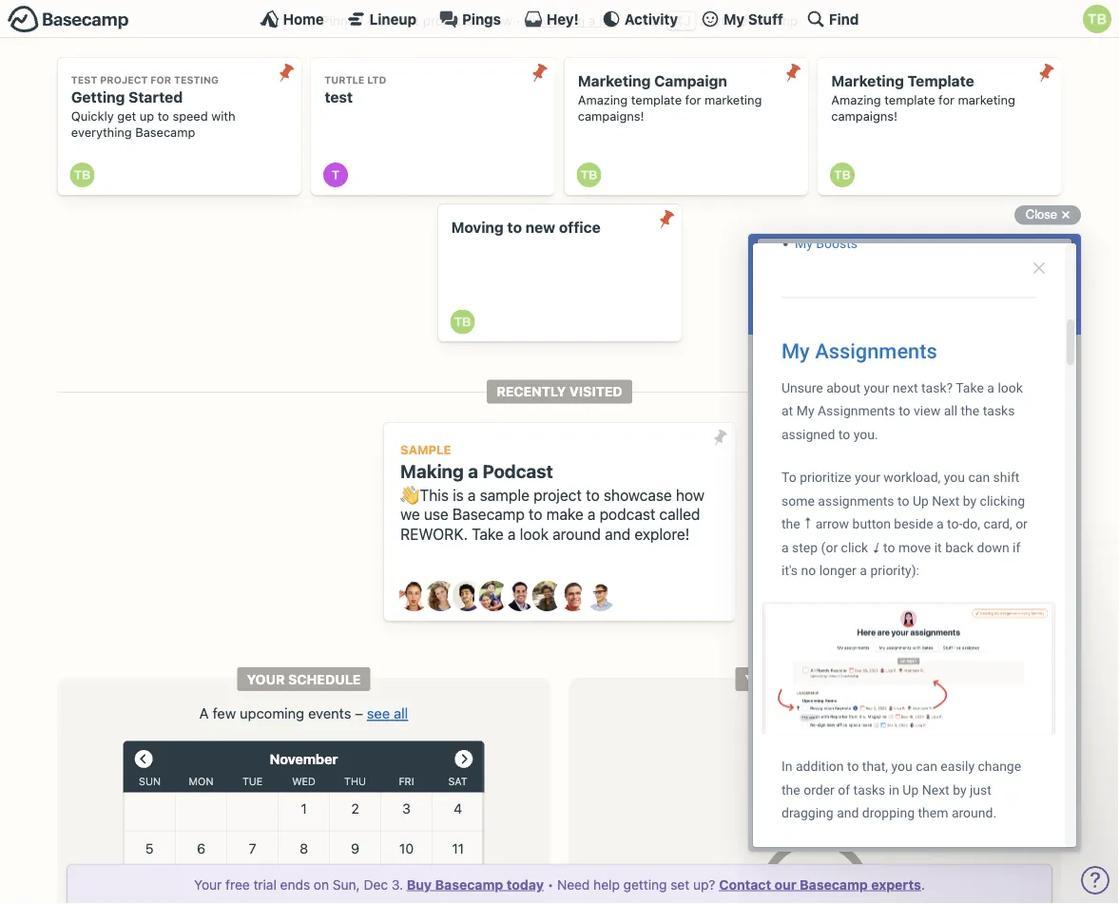 Task type: locate. For each thing, give the bounding box(es) containing it.
2 campaigns! from the left
[[831, 109, 898, 123]]

a right 'making'
[[468, 460, 478, 482]]

nicole katz image
[[532, 581, 562, 612]]

we
[[400, 505, 420, 524]]

cross small image
[[1054, 203, 1077, 226]]

2 amazing from the left
[[831, 93, 881, 107]]

to right my
[[752, 13, 764, 29]]

1 marketing from the left
[[578, 72, 651, 90]]

marketing for marketing campaign
[[578, 72, 651, 90]]

marketing template amazing template for marketing campaigns!
[[831, 72, 1015, 123]]

hey!
[[547, 10, 579, 27]]

with
[[211, 109, 235, 123]]

marketing down the list
[[578, 72, 651, 90]]

to
[[752, 13, 764, 29], [158, 109, 169, 123], [507, 219, 522, 236], [586, 486, 600, 504], [529, 505, 542, 524]]

lineup link
[[347, 10, 417, 29]]

basecamp up 'take'
[[453, 505, 525, 524]]

marketing campaign amazing template for marketing campaigns!
[[578, 72, 762, 123]]

all left in
[[557, 13, 570, 29]]

0 horizontal spatial for
[[150, 74, 171, 85]]

annie bryan image
[[399, 581, 429, 612]]

your up upcoming at bottom left
[[247, 671, 285, 687]]

template for campaign
[[631, 93, 682, 107]]

victor cooper image
[[585, 581, 616, 612]]

j
[[684, 13, 691, 29]]

for inside marketing campaign amazing template for marketing campaigns!
[[685, 93, 701, 107]]

0 horizontal spatial marketing
[[578, 72, 651, 90]]

&
[[367, 13, 376, 29]]

amazing for marketing campaign
[[578, 93, 628, 107]]

amazing down the list
[[578, 93, 628, 107]]

new
[[526, 219, 555, 236]]

1 campaigns! from the left
[[578, 109, 644, 123]]

basecamp inside test project for testing getting started quickly get up to speed with everything basecamp
[[135, 125, 195, 139]]

look
[[520, 525, 549, 543]]

amazing inside marketing campaign amazing template for marketing campaigns!
[[578, 93, 628, 107]]

few
[[213, 705, 236, 721]]

amazing inside marketing template amazing template for marketing campaigns!
[[831, 93, 881, 107]]

template down campaign
[[631, 93, 682, 107]]

test project for testing getting started quickly get up to speed with everything basecamp
[[71, 74, 235, 139]]

recent
[[380, 13, 419, 29]]

rework.
[[400, 525, 468, 543]]

for
[[150, 74, 171, 85], [685, 93, 701, 107], [939, 93, 955, 107]]

mon
[[189, 775, 213, 787]]

0 horizontal spatial campaigns!
[[578, 109, 644, 123]]

to right up
[[158, 109, 169, 123]]

speed
[[173, 109, 208, 123]]

1 amazing from the left
[[578, 93, 628, 107]]

1 horizontal spatial for
[[685, 93, 701, 107]]

· press
[[621, 13, 662, 29]]

template inside marketing campaign amazing template for marketing campaigns!
[[631, 93, 682, 107]]

marketing inside marketing campaign amazing template for marketing campaigns!
[[578, 72, 651, 90]]

everything
[[71, 125, 132, 139]]

project
[[534, 486, 582, 504]]

my
[[724, 10, 745, 27]]

amazing down find
[[831, 93, 881, 107]]

your left free
[[194, 877, 222, 892]]

template down template
[[885, 93, 935, 107]]

visited
[[569, 384, 623, 400]]

1 horizontal spatial campaigns!
[[831, 109, 898, 123]]

•
[[547, 877, 554, 892]]

activity
[[625, 10, 678, 27]]

a right is
[[468, 486, 476, 504]]

marketing down template
[[958, 93, 1015, 107]]

1 horizontal spatial all
[[557, 13, 570, 29]]

to right the project
[[586, 486, 600, 504]]

projects
[[423, 13, 473, 29]]

2 marketing from the left
[[958, 93, 1015, 107]]

0 horizontal spatial ·
[[516, 13, 520, 29]]

template inside marketing template amazing template for marketing campaigns!
[[885, 93, 935, 107]]

this
[[420, 486, 449, 504]]

see all link
[[367, 705, 408, 721]]

campaigns! inside marketing campaign amazing template for marketing campaigns!
[[578, 109, 644, 123]]

marketing down campaign
[[705, 93, 762, 107]]

0 horizontal spatial amazing
[[578, 93, 628, 107]]

up?
[[693, 877, 715, 892]]

for inside marketing template amazing template for marketing campaigns!
[[939, 93, 955, 107]]

a right in
[[588, 13, 596, 29]]

switch accounts image
[[8, 5, 129, 34]]

1 horizontal spatial your
[[247, 671, 285, 687]]

a
[[588, 13, 596, 29], [468, 460, 478, 482], [468, 486, 476, 504], [587, 505, 596, 524], [508, 525, 516, 543]]

today
[[507, 877, 544, 892]]

2 horizontal spatial your
[[745, 671, 783, 687]]

take
[[472, 525, 504, 543]]

marketing inside marketing campaign amazing template for marketing campaigns!
[[705, 93, 762, 107]]

close
[[1026, 207, 1057, 222]]

moving
[[451, 219, 504, 236]]

0 horizontal spatial all
[[394, 705, 408, 721]]

your for your schedule
[[247, 671, 285, 687]]

1 horizontal spatial ·
[[621, 13, 624, 29]]

campaigns! inside marketing template amazing template for marketing campaigns!
[[831, 109, 898, 123]]

· left view
[[516, 13, 520, 29]]

for up started
[[150, 74, 171, 85]]

hey! button
[[524, 10, 579, 29]]

called
[[659, 505, 700, 524]]

for down template
[[939, 93, 955, 107]]

2 marketing from the left
[[831, 72, 904, 90]]

showcase
[[604, 486, 672, 504]]

marketing inside marketing template amazing template for marketing campaigns!
[[958, 93, 1015, 107]]

pinned & recent projects below · view all in a list
[[321, 13, 617, 29]]

contact
[[719, 877, 771, 892]]

1 horizontal spatial amazing
[[831, 93, 881, 107]]

0 horizontal spatial template
[[631, 93, 682, 107]]

assignments
[[787, 671, 886, 687]]

dec
[[364, 877, 388, 892]]

podcast
[[482, 460, 553, 482]]

a up around
[[587, 505, 596, 524]]

2 horizontal spatial for
[[939, 93, 955, 107]]

campaign
[[654, 72, 727, 90]]

· right the list
[[621, 13, 624, 29]]

home
[[283, 10, 324, 27]]

press
[[628, 13, 662, 29]]

2 template from the left
[[885, 93, 935, 107]]

your assignments
[[745, 671, 886, 687]]

amazing
[[578, 93, 628, 107], [831, 93, 881, 107]]

marketing down find
[[831, 72, 904, 90]]

your left assignments
[[745, 671, 783, 687]]

steve marsh image
[[559, 581, 589, 612]]

sample
[[400, 443, 451, 457]]

👋
[[400, 486, 416, 504]]

tim burton image
[[1083, 5, 1112, 33], [577, 163, 601, 187], [830, 163, 855, 187], [450, 309, 475, 334]]

your for your assignments
[[745, 671, 783, 687]]

1 horizontal spatial marketing
[[831, 72, 904, 90]]

basecamp down up
[[135, 125, 195, 139]]

started
[[128, 88, 183, 106]]

basecamp right buy
[[435, 877, 503, 892]]

josh fiske image
[[505, 581, 536, 612]]

·
[[516, 13, 520, 29], [621, 13, 624, 29]]

find button
[[806, 10, 859, 29]]

1 horizontal spatial template
[[885, 93, 935, 107]]

all right see on the left bottom of the page
[[394, 705, 408, 721]]

list
[[599, 13, 617, 29]]

campaigns! for marketing campaign
[[578, 109, 644, 123]]

1 marketing from the left
[[705, 93, 762, 107]]

tim burton image inside the moving to new office link
[[450, 309, 475, 334]]

1 template from the left
[[631, 93, 682, 107]]

jump
[[768, 13, 798, 29]]

sun,
[[333, 877, 360, 892]]

moving to new office
[[451, 219, 601, 236]]

buy basecamp today link
[[407, 877, 544, 892]]

quickly
[[71, 109, 114, 123]]

view all in a list link
[[524, 13, 617, 29]]

1 horizontal spatial marketing
[[958, 93, 1015, 107]]

basecamp
[[135, 125, 195, 139], [453, 505, 525, 524], [435, 877, 503, 892], [800, 877, 868, 892]]

set
[[671, 877, 690, 892]]

0 horizontal spatial marketing
[[705, 93, 762, 107]]

None submit
[[271, 58, 301, 88], [525, 58, 555, 88], [778, 58, 808, 88], [1031, 58, 1062, 88], [651, 204, 682, 235], [705, 423, 735, 453], [271, 58, 301, 88], [525, 58, 555, 88], [778, 58, 808, 88], [1031, 58, 1062, 88], [651, 204, 682, 235], [705, 423, 735, 453]]

marketing inside marketing template amazing template for marketing campaigns!
[[831, 72, 904, 90]]

find
[[829, 10, 859, 27]]

for down campaign
[[685, 93, 701, 107]]

contact our basecamp experts link
[[719, 877, 921, 892]]

–
[[355, 705, 363, 721]]



Task type: vqa. For each thing, say whether or not it's contained in the screenshot.
Oranges
no



Task type: describe. For each thing, give the bounding box(es) containing it.
recently visited
[[497, 384, 623, 400]]

up
[[140, 109, 154, 123]]

sat
[[448, 775, 467, 787]]

around
[[553, 525, 601, 543]]

explore!
[[635, 525, 690, 543]]

marketing for template
[[958, 93, 1015, 107]]

your schedule
[[247, 671, 361, 687]]

make
[[546, 505, 583, 524]]

view
[[524, 13, 553, 29]]

cross small image
[[1054, 203, 1077, 226]]

experts
[[871, 877, 921, 892]]

main element
[[0, 0, 1119, 38]]

in
[[574, 13, 585, 29]]

ltd
[[367, 74, 386, 85]]

⌘ j anytime to jump
[[672, 13, 798, 29]]

tue
[[242, 775, 263, 787]]

anytime
[[700, 13, 748, 29]]

test
[[325, 88, 353, 106]]

to up look
[[529, 505, 542, 524]]

marketing for campaign
[[705, 93, 762, 107]]

fri
[[399, 775, 414, 787]]

your free trial ends on sun, dec  3. buy basecamp today • need help getting set up? contact our basecamp experts .
[[194, 877, 925, 892]]

tim burton image
[[70, 163, 95, 187]]

november
[[270, 751, 338, 767]]

how
[[676, 486, 704, 504]]

ends
[[280, 877, 310, 892]]

⌘
[[672, 13, 684, 29]]

template
[[908, 72, 974, 90]]

1 · from the left
[[516, 13, 520, 29]]

get
[[117, 109, 136, 123]]

amazing for marketing template
[[831, 93, 881, 107]]

lineup
[[370, 10, 417, 27]]

getting
[[623, 877, 667, 892]]

basecamp right our
[[800, 877, 868, 892]]

to left new
[[507, 219, 522, 236]]

terry image
[[323, 163, 348, 187]]

a few upcoming events – see all
[[199, 705, 408, 721]]

turtle
[[325, 74, 365, 85]]

sun
[[139, 775, 161, 787]]

pinned
[[321, 13, 363, 29]]

for inside test project for testing getting started quickly get up to speed with everything basecamp
[[150, 74, 171, 85]]

schedule
[[288, 671, 361, 687]]

on
[[314, 877, 329, 892]]

use
[[424, 505, 449, 524]]

3.
[[392, 877, 403, 892]]

activity link
[[602, 10, 678, 29]]

a left look
[[508, 525, 516, 543]]

template for template
[[885, 93, 935, 107]]

test
[[71, 74, 97, 85]]

project
[[100, 74, 148, 85]]

see
[[367, 705, 390, 721]]

help
[[593, 877, 620, 892]]

marketing for marketing template
[[831, 72, 904, 90]]

basecamp inside sample making a podcast 👋 this is a sample project to showcase how we use basecamp to make a podcast called rework. take a look around and explore!
[[453, 505, 525, 524]]

home link
[[260, 10, 324, 29]]

below
[[476, 13, 513, 29]]

campaigns! for marketing template
[[831, 109, 898, 123]]

wed
[[292, 775, 316, 787]]

1 vertical spatial all
[[394, 705, 408, 721]]

turtle ltd test
[[325, 74, 386, 106]]

jared davis image
[[452, 581, 483, 612]]

is
[[453, 486, 464, 504]]

and
[[605, 525, 631, 543]]

buy
[[407, 877, 432, 892]]

to inside test project for testing getting started quickly get up to speed with everything basecamp
[[158, 109, 169, 123]]

pings button
[[439, 10, 501, 29]]

0 horizontal spatial your
[[194, 877, 222, 892]]

thu
[[344, 775, 366, 787]]

recently
[[497, 384, 566, 400]]

office
[[559, 219, 601, 236]]

a
[[199, 705, 209, 721]]

my stuff button
[[701, 10, 783, 29]]

.
[[921, 877, 925, 892]]

0 vertical spatial all
[[557, 13, 570, 29]]

2 · from the left
[[621, 13, 624, 29]]

events
[[308, 705, 351, 721]]

stuff
[[748, 10, 783, 27]]

for for marketing template
[[939, 93, 955, 107]]

cheryl walters image
[[426, 581, 456, 612]]

pings
[[462, 10, 501, 27]]

my stuff
[[724, 10, 783, 27]]

testing
[[174, 74, 219, 85]]

trial
[[253, 877, 277, 892]]

jennifer young image
[[479, 581, 509, 612]]

moving to new office link
[[438, 204, 682, 342]]

for for marketing campaign
[[685, 93, 701, 107]]

making
[[400, 460, 464, 482]]

podcast
[[600, 505, 655, 524]]

free
[[225, 877, 250, 892]]



